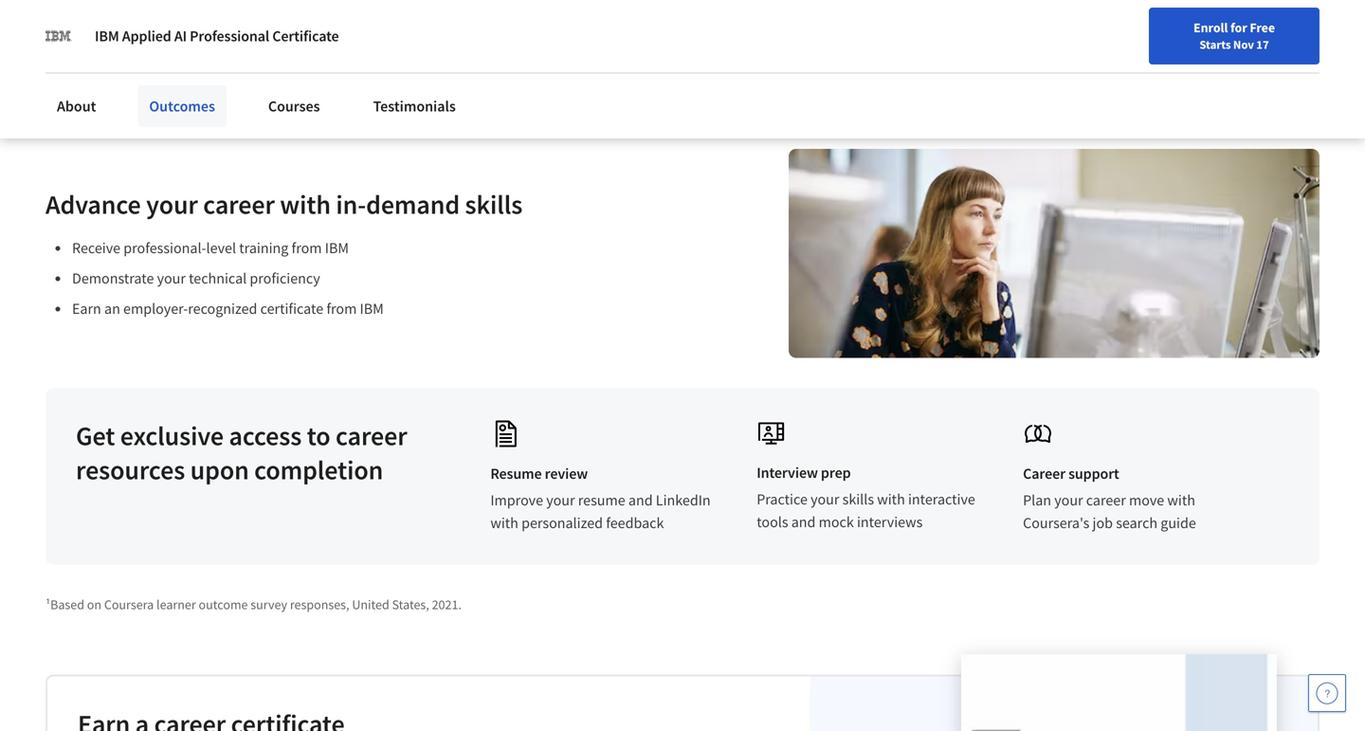 Task type: describe. For each thing, give the bounding box(es) containing it.
with inside 'career support plan your career move with coursera's job search guide'
[[1168, 491, 1196, 510]]

¹based on coursera learner outcome survey responses, united states, 2021.
[[46, 596, 462, 613]]

about
[[155, 36, 194, 55]]

access
[[229, 419, 302, 452]]

2 horizontal spatial ibm
[[360, 299, 384, 318]]

ibm applied ai professional certificate
[[95, 27, 339, 46]]

1 horizontal spatial coursera
[[197, 36, 256, 55]]

nov
[[1234, 37, 1254, 52]]

0 vertical spatial skills
[[465, 188, 523, 221]]

an
[[104, 299, 120, 318]]

demonstrate
[[72, 269, 154, 288]]

guide
[[1161, 513, 1196, 532]]

testimonials
[[373, 97, 456, 116]]

business
[[281, 36, 339, 55]]

earn
[[72, 299, 101, 318]]

in-
[[336, 188, 366, 221]]

feedback
[[606, 513, 664, 532]]

prep
[[821, 463, 851, 482]]

employer-
[[123, 299, 188, 318]]

your for resume review
[[546, 491, 575, 510]]

1 horizontal spatial from
[[326, 299, 357, 318]]

job
[[1093, 513, 1113, 532]]

0 horizontal spatial for
[[259, 36, 278, 55]]

search
[[1116, 513, 1158, 532]]

interview prep practice your skills with interactive tools and mock interviews
[[757, 463, 976, 531]]

with inside resume review improve your resume and linkedin with personalized feedback
[[491, 513, 519, 532]]

career support plan your career move with coursera's job search guide
[[1023, 464, 1196, 532]]

interactive
[[908, 490, 976, 509]]

0 vertical spatial ibm
[[95, 27, 119, 46]]

your for interview prep
[[811, 490, 840, 509]]

with inside "interview prep practice your skills with interactive tools and mock interviews"
[[877, 490, 905, 509]]

professional-
[[124, 238, 206, 257]]

outcome
[[199, 596, 248, 613]]

demonstrate your technical proficiency
[[72, 269, 320, 288]]

your for career support
[[1055, 491, 1083, 510]]

and inside resume review improve your resume and linkedin with personalized feedback
[[629, 491, 653, 510]]

ai
[[174, 27, 187, 46]]

training
[[239, 238, 289, 257]]

upon
[[190, 453, 249, 486]]

linkedin
[[656, 491, 711, 510]]

resume
[[491, 464, 542, 483]]

mock
[[819, 512, 854, 531]]

to
[[307, 419, 330, 452]]

¹based
[[46, 596, 84, 613]]

about link
[[46, 85, 108, 127]]

improve
[[491, 491, 543, 510]]

demand
[[366, 188, 460, 221]]

resume review improve your resume and linkedin with personalized feedback
[[491, 464, 711, 532]]

responses,
[[290, 596, 349, 613]]

help center image
[[1316, 682, 1339, 705]]

interview
[[757, 463, 818, 482]]

plan
[[1023, 491, 1052, 510]]

interviews
[[857, 512, 923, 531]]

learner
[[156, 596, 196, 613]]

0 vertical spatial career
[[203, 188, 275, 221]]

get
[[76, 419, 115, 452]]

resources
[[76, 453, 185, 486]]

certificate
[[272, 27, 339, 46]]

your up professional-
[[146, 188, 198, 221]]

level
[[206, 238, 236, 257]]

recognized
[[188, 299, 257, 318]]

enroll for free starts nov 17
[[1194, 19, 1275, 52]]



Task type: vqa. For each thing, say whether or not it's contained in the screenshot.
job
yes



Task type: locate. For each thing, give the bounding box(es) containing it.
advance your career with in-demand skills
[[46, 188, 523, 221]]

coursera
[[197, 36, 256, 55], [104, 596, 154, 613]]

your up personalized
[[546, 491, 575, 510]]

your inside resume review improve your resume and linkedin with personalized feedback
[[546, 491, 575, 510]]

starts
[[1200, 37, 1231, 52]]

2 vertical spatial ibm
[[360, 299, 384, 318]]

your up mock
[[811, 490, 840, 509]]

exclusive
[[120, 419, 224, 452]]

menu item
[[1003, 19, 1125, 81]]

with up interviews
[[877, 490, 905, 509]]

skills right demand
[[465, 188, 523, 221]]

learn more about coursera for business link
[[77, 36, 339, 55]]

1 horizontal spatial and
[[791, 512, 816, 531]]

coursera right 'ai'
[[197, 36, 256, 55]]

1 horizontal spatial for
[[1231, 19, 1248, 36]]

0 horizontal spatial and
[[629, 491, 653, 510]]

learn more about coursera for business
[[77, 36, 339, 55]]

coursera image
[[23, 15, 143, 46]]

with up guide
[[1168, 491, 1196, 510]]

2 horizontal spatial career
[[1086, 491, 1126, 510]]

0 horizontal spatial from
[[292, 238, 322, 257]]

coursera's
[[1023, 513, 1090, 532]]

with left in-
[[280, 188, 331, 221]]

personalized
[[522, 513, 603, 532]]

career inside 'career support plan your career move with coursera's job search guide'
[[1086, 491, 1126, 510]]

coursera enterprise logos image
[[897, 0, 1276, 43]]

survey
[[251, 596, 287, 613]]

your inside "interview prep practice your skills with interactive tools and mock interviews"
[[811, 490, 840, 509]]

united
[[352, 596, 389, 613]]

coursera career certificate image
[[961, 654, 1277, 731]]

1 vertical spatial coursera
[[104, 596, 154, 613]]

with
[[280, 188, 331, 221], [877, 490, 905, 509], [1168, 491, 1196, 510], [491, 513, 519, 532]]

1 horizontal spatial skills
[[843, 490, 874, 509]]

certificate
[[260, 299, 323, 318]]

courses
[[268, 97, 320, 116]]

advance
[[46, 188, 141, 221]]

1 vertical spatial and
[[791, 512, 816, 531]]

about
[[57, 97, 96, 116]]

and right tools
[[791, 512, 816, 531]]

outcomes link
[[138, 85, 227, 127]]

career inside get exclusive access to career resources upon completion
[[336, 419, 407, 452]]

proficiency
[[250, 269, 320, 288]]

0 horizontal spatial career
[[203, 188, 275, 221]]

skills inside "interview prep practice your skills with interactive tools and mock interviews"
[[843, 490, 874, 509]]

ibm left applied in the left of the page
[[95, 27, 119, 46]]

skills up mock
[[843, 490, 874, 509]]

with down the "improve"
[[491, 513, 519, 532]]

0 horizontal spatial ibm
[[95, 27, 119, 46]]

on
[[87, 596, 102, 613]]

0 vertical spatial and
[[629, 491, 653, 510]]

from right certificate
[[326, 299, 357, 318]]

1 vertical spatial career
[[336, 419, 407, 452]]

tools
[[757, 512, 788, 531]]

from
[[292, 238, 322, 257], [326, 299, 357, 318]]

earn an employer-recognized certificate from ibm
[[72, 299, 384, 318]]

1 vertical spatial from
[[326, 299, 357, 318]]

career for access
[[336, 419, 407, 452]]

technical
[[189, 269, 247, 288]]

for left business at the top of page
[[259, 36, 278, 55]]

career right to
[[336, 419, 407, 452]]

outcomes
[[149, 97, 215, 116]]

career
[[203, 188, 275, 221], [336, 419, 407, 452], [1086, 491, 1126, 510]]

0 vertical spatial coursera
[[197, 36, 256, 55]]

1 horizontal spatial career
[[336, 419, 407, 452]]

career up job
[[1086, 491, 1126, 510]]

0 horizontal spatial skills
[[465, 188, 523, 221]]

career
[[1023, 464, 1066, 483]]

1 horizontal spatial ibm
[[325, 238, 349, 257]]

from up proficiency at the left top
[[292, 238, 322, 257]]

and
[[629, 491, 653, 510], [791, 512, 816, 531]]

for up nov
[[1231, 19, 1248, 36]]

0 vertical spatial from
[[292, 238, 322, 257]]

free
[[1250, 19, 1275, 36]]

career up the level
[[203, 188, 275, 221]]

and inside "interview prep practice your skills with interactive tools and mock interviews"
[[791, 512, 816, 531]]

for inside the enroll for free starts nov 17
[[1231, 19, 1248, 36]]

1 vertical spatial skills
[[843, 490, 874, 509]]

career for plan
[[1086, 491, 1126, 510]]

applied
[[122, 27, 171, 46]]

1 vertical spatial ibm
[[325, 238, 349, 257]]

enroll
[[1194, 19, 1228, 36]]

practice
[[757, 490, 808, 509]]

courses link
[[257, 85, 331, 127]]

show notifications image
[[1145, 24, 1168, 46]]

states,
[[392, 596, 429, 613]]

professional
[[190, 27, 269, 46]]

support
[[1069, 464, 1120, 483]]

your inside 'career support plan your career move with coursera's job search guide'
[[1055, 491, 1083, 510]]

get exclusive access to career resources upon completion
[[76, 419, 407, 486]]

17
[[1257, 37, 1269, 52]]

resume
[[578, 491, 626, 510]]

more
[[117, 36, 152, 55]]

0 horizontal spatial coursera
[[104, 596, 154, 613]]

completion
[[254, 453, 383, 486]]

None search field
[[270, 12, 583, 50]]

learn
[[77, 36, 114, 55]]

receive
[[72, 238, 120, 257]]

your up the coursera's
[[1055, 491, 1083, 510]]

your down professional-
[[157, 269, 186, 288]]

review
[[545, 464, 588, 483]]

skills
[[465, 188, 523, 221], [843, 490, 874, 509]]

your
[[146, 188, 198, 221], [157, 269, 186, 288], [811, 490, 840, 509], [546, 491, 575, 510], [1055, 491, 1083, 510]]

for
[[1231, 19, 1248, 36], [259, 36, 278, 55]]

and up feedback in the left bottom of the page
[[629, 491, 653, 510]]

ibm right certificate
[[360, 299, 384, 318]]

receive professional-level training from ibm
[[72, 238, 349, 257]]

2 vertical spatial career
[[1086, 491, 1126, 510]]

ibm
[[95, 27, 119, 46], [325, 238, 349, 257], [360, 299, 384, 318]]

ibm image
[[46, 23, 72, 49]]

testimonials link
[[362, 85, 467, 127]]

2021.
[[432, 596, 462, 613]]

ibm down in-
[[325, 238, 349, 257]]

coursera right on
[[104, 596, 154, 613]]

move
[[1129, 491, 1165, 510]]



